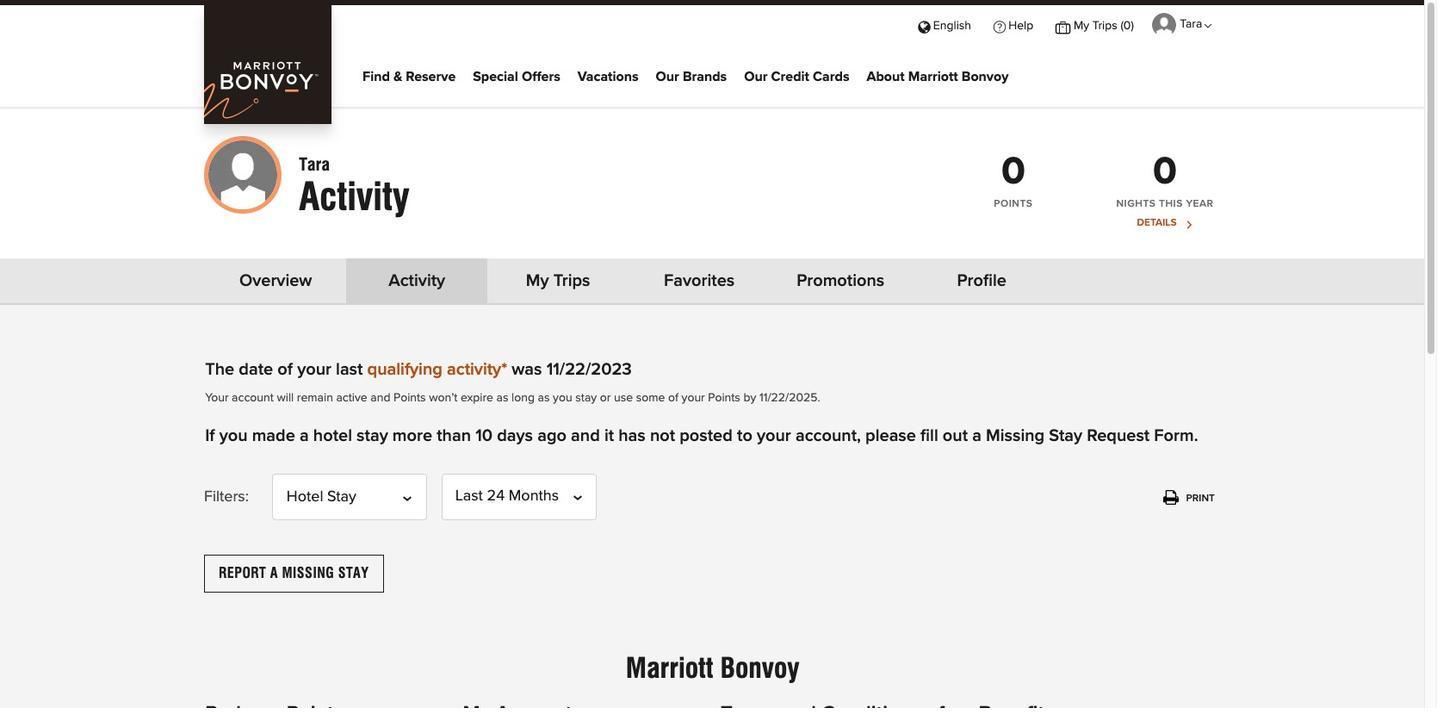 Task type: vqa. For each thing, say whether or not it's contained in the screenshot.
the rightmost Trips
yes



Task type: locate. For each thing, give the bounding box(es) containing it.
0 horizontal spatial 0
[[1002, 152, 1026, 191]]

1 horizontal spatial stay
[[576, 392, 597, 404]]

posted
[[680, 428, 733, 445]]

0 vertical spatial missing
[[986, 428, 1045, 445]]

missing
[[986, 428, 1045, 445], [282, 565, 334, 581]]

2 vertical spatial stay
[[338, 565, 369, 581]]

points
[[994, 199, 1033, 209], [394, 392, 426, 404], [708, 392, 741, 404]]

stay right the hotel
[[327, 490, 356, 505]]

our left brands
[[656, 70, 679, 83]]

1 horizontal spatial tara
[[1180, 18, 1203, 30]]

0 inside 0 points
[[1002, 152, 1026, 191]]

as left "long"
[[497, 392, 509, 404]]

and left it
[[571, 428, 600, 445]]

english link
[[907, 5, 983, 44]]

0 link
[[1153, 152, 1177, 191]]

qualifying activity* link
[[367, 361, 507, 378]]

2 0 from the left
[[1153, 152, 1177, 191]]

a
[[300, 428, 309, 445], [973, 428, 982, 445], [270, 565, 278, 581]]

0 horizontal spatial of
[[278, 361, 293, 378]]

about marriott bonvoy
[[867, 70, 1009, 83]]

stay right hotel
[[357, 428, 388, 445]]

stay left or
[[576, 392, 597, 404]]

english
[[934, 20, 972, 32]]

points up profile link
[[994, 199, 1033, 209]]

request
[[1087, 428, 1150, 445]]

help image
[[994, 20, 1006, 32]]

your up remain
[[297, 361, 332, 378]]

promotions
[[797, 272, 885, 290]]

0 vertical spatial and
[[371, 392, 391, 404]]

0 horizontal spatial as
[[497, 392, 509, 404]]

this
[[1159, 199, 1183, 209]]

0 horizontal spatial and
[[371, 392, 391, 404]]

as
[[497, 392, 509, 404], [538, 392, 550, 404]]

of right some
[[668, 392, 679, 404]]

0 horizontal spatial bonvoy
[[721, 652, 800, 685]]

1 horizontal spatial and
[[571, 428, 600, 445]]

1 horizontal spatial as
[[538, 392, 550, 404]]

ago
[[538, 428, 567, 445]]

trips for my trips (0)
[[1093, 20, 1118, 32]]

or
[[600, 392, 611, 404]]

0 horizontal spatial tara
[[299, 154, 330, 175]]

to
[[737, 428, 753, 445]]

0 horizontal spatial points
[[394, 392, 426, 404]]

2 our from the left
[[744, 70, 768, 83]]

will
[[277, 392, 294, 404]]

the
[[205, 361, 234, 378]]

0 horizontal spatial trips
[[554, 272, 591, 290]]

0 horizontal spatial missing
[[282, 565, 334, 581]]

our
[[656, 70, 679, 83], [744, 70, 768, 83]]

as right "long"
[[538, 392, 550, 404]]

than
[[437, 428, 471, 445]]

0 horizontal spatial stay
[[357, 428, 388, 445]]

vacations link
[[578, 64, 639, 90]]

overview link
[[219, 272, 333, 290]]

and right active
[[371, 392, 391, 404]]

0 vertical spatial stay
[[576, 392, 597, 404]]

tara link
[[1145, 5, 1221, 44]]

marriott bonvoy
[[626, 652, 800, 685]]

0 points
[[994, 152, 1033, 209]]

0 horizontal spatial marriott
[[626, 652, 714, 685]]

missing right 'report'
[[282, 565, 334, 581]]

1 vertical spatial bonvoy
[[721, 652, 800, 685]]

last
[[336, 361, 363, 378]]

trips
[[1093, 20, 1118, 32], [554, 272, 591, 290]]

stay left "request"
[[1049, 428, 1083, 445]]

0
[[1002, 152, 1026, 191], [1153, 152, 1177, 191]]

1 vertical spatial missing
[[282, 565, 334, 581]]

your up if you made a hotel stay more than 10 days ago and it has not posted to your account, please fill out a missing stay request form.
[[682, 392, 705, 404]]

months
[[509, 489, 559, 504]]

our left credit
[[744, 70, 768, 83]]

0 vertical spatial my
[[1074, 20, 1090, 32]]

stay
[[1049, 428, 1083, 445], [327, 490, 356, 505], [338, 565, 369, 581]]

global header - my account image
[[1152, 13, 1176, 37]]

stay inside button
[[338, 565, 369, 581]]

0 vertical spatial tara
[[1180, 18, 1203, 30]]

1 vertical spatial of
[[668, 392, 679, 404]]

0 for 0 points
[[1002, 152, 1026, 191]]

stay
[[576, 392, 597, 404], [357, 428, 388, 445]]

your right to in the right bottom of the page
[[757, 428, 791, 445]]

my
[[1074, 20, 1090, 32], [526, 272, 549, 290]]

1 horizontal spatial a
[[300, 428, 309, 445]]

1 our from the left
[[656, 70, 679, 83]]

tara
[[1180, 18, 1203, 30], [299, 154, 330, 175]]

0 horizontal spatial a
[[270, 565, 278, 581]]

it
[[605, 428, 614, 445]]

special offers
[[473, 70, 561, 83]]

days
[[497, 428, 533, 445]]

0 vertical spatial your
[[297, 361, 332, 378]]

0 nights this year
[[1117, 152, 1214, 209]]

1 horizontal spatial marriott
[[909, 70, 958, 83]]

1 0 from the left
[[1002, 152, 1026, 191]]

your
[[205, 392, 229, 404]]

2 vertical spatial your
[[757, 428, 791, 445]]

marriott bonvoy link
[[626, 652, 800, 685]]

0 horizontal spatial our
[[656, 70, 679, 83]]

1 vertical spatial my
[[526, 272, 549, 290]]

favorites
[[664, 272, 735, 290]]

was 11/22/2023
[[512, 361, 632, 378]]

a right 'report'
[[270, 565, 278, 581]]

your
[[297, 361, 332, 378], [682, 392, 705, 404], [757, 428, 791, 445]]

1 horizontal spatial our
[[744, 70, 768, 83]]

points left by
[[708, 392, 741, 404]]

nights
[[1117, 199, 1156, 209]]

0 vertical spatial trips
[[1093, 20, 1118, 32]]

1 vertical spatial stay
[[357, 428, 388, 445]]

0 horizontal spatial my
[[526, 272, 549, 290]]

and
[[371, 392, 391, 404], [571, 428, 600, 445]]

missing right out
[[986, 428, 1045, 445]]

stay down "hotel stay"
[[338, 565, 369, 581]]

a left hotel
[[300, 428, 309, 445]]

1 vertical spatial you
[[219, 428, 248, 445]]

points down qualifying
[[394, 392, 426, 404]]

trips for my trips
[[554, 272, 591, 290]]

2 horizontal spatial points
[[994, 199, 1033, 209]]

profile
[[957, 272, 1007, 290]]

arrow right image
[[1179, 218, 1193, 226]]

details
[[1137, 218, 1177, 228]]

offers
[[522, 70, 561, 83]]

about marriott bonvoy link
[[867, 64, 1009, 90]]

details link
[[1110, 218, 1221, 229]]

tara right generic profile image at the left top of the page
[[299, 154, 330, 175]]

tara inside tara link
[[1180, 18, 1203, 30]]

fill
[[921, 428, 939, 445]]

my trips link
[[501, 272, 615, 290]]

a inside button
[[270, 565, 278, 581]]

remain
[[297, 392, 333, 404]]

1 horizontal spatial your
[[682, 392, 705, 404]]

generic profile image
[[204, 136, 282, 214]]

1 vertical spatial and
[[571, 428, 600, 445]]

you down the was 11/22/2023
[[553, 392, 572, 404]]

some
[[636, 392, 665, 404]]

of up will
[[278, 361, 293, 378]]

1 horizontal spatial 0
[[1153, 152, 1177, 191]]

bonvoy
[[962, 70, 1009, 83], [721, 652, 800, 685]]

1 horizontal spatial you
[[553, 392, 572, 404]]

special
[[473, 70, 518, 83]]

1 horizontal spatial my
[[1074, 20, 1090, 32]]

suitcase image
[[1056, 20, 1071, 32]]

1 horizontal spatial trips
[[1093, 20, 1118, 32]]

vacations
[[578, 70, 639, 83]]

1 vertical spatial marriott
[[626, 652, 714, 685]]

0 inside 0 nights this year
[[1153, 152, 1177, 191]]

1 as from the left
[[497, 392, 509, 404]]

tara left arrow down icon
[[1180, 18, 1203, 30]]

1 vertical spatial your
[[682, 392, 705, 404]]

cards
[[813, 70, 850, 83]]

our brands link
[[656, 64, 727, 90]]

a right out
[[973, 428, 982, 445]]

overview
[[239, 272, 312, 290]]

date
[[239, 361, 273, 378]]

more
[[393, 428, 432, 445]]

1 horizontal spatial bonvoy
[[962, 70, 1009, 83]]

my for my trips (0)
[[1074, 20, 1090, 32]]

1 vertical spatial trips
[[554, 272, 591, 290]]

you right if
[[219, 428, 248, 445]]

2 horizontal spatial a
[[973, 428, 982, 445]]



Task type: describe. For each thing, give the bounding box(es) containing it.
24
[[487, 489, 505, 504]]

if you made a hotel stay more than 10 days ago and it has not posted to your account, please fill out a missing stay request form.
[[205, 428, 1199, 445]]

form.
[[1154, 428, 1199, 445]]

won't
[[429, 392, 458, 404]]

1 horizontal spatial of
[[668, 392, 679, 404]]

reserve
[[406, 70, 456, 83]]

if
[[205, 428, 215, 445]]

last
[[456, 489, 483, 504]]

our credit cards
[[744, 70, 850, 83]]

0 vertical spatial stay
[[1049, 428, 1083, 445]]

print svg image
[[1164, 491, 1179, 507]]

report a missing stay
[[219, 565, 369, 581]]

2 horizontal spatial your
[[757, 428, 791, 445]]

&
[[394, 70, 402, 83]]

arrow down image
[[1207, 22, 1214, 30]]

qualifying
[[367, 361, 443, 378]]

special offers link
[[473, 64, 561, 90]]

last 24 months
[[456, 489, 559, 504]]

hotel stay
[[287, 490, 356, 505]]

brands
[[683, 70, 727, 83]]

our for our credit cards
[[744, 70, 768, 83]]

11/22/2025.
[[760, 392, 821, 404]]

my for my trips
[[526, 272, 549, 290]]

not
[[650, 428, 675, 445]]

0 vertical spatial marriott
[[909, 70, 958, 83]]

promotions link
[[784, 272, 898, 290]]

1 horizontal spatial points
[[708, 392, 741, 404]]

report
[[219, 565, 266, 581]]

our for our brands
[[656, 70, 679, 83]]

activity
[[389, 272, 445, 290]]

0 horizontal spatial your
[[297, 361, 332, 378]]

use
[[614, 392, 633, 404]]

activity*
[[447, 361, 507, 378]]

profile link
[[925, 272, 1039, 290]]

year
[[1186, 199, 1214, 209]]

expire
[[461, 392, 494, 404]]

has
[[619, 428, 646, 445]]

0 for 0 nights this year
[[1153, 152, 1177, 191]]

0 vertical spatial you
[[553, 392, 572, 404]]

1 vertical spatial tara
[[299, 154, 330, 175]]

about
[[867, 70, 905, 83]]

your account will remain active and points won't expire as long as you stay or use some of your points by 11/22/2025.
[[205, 392, 821, 404]]

10
[[476, 428, 493, 445]]

missing inside "report a missing stay" button
[[282, 565, 334, 581]]

print button
[[1158, 481, 1221, 515]]

hotel
[[313, 428, 352, 445]]

globe image
[[918, 20, 930, 32]]

find
[[363, 70, 390, 83]]

please
[[866, 428, 916, 445]]

help link
[[983, 5, 1045, 44]]

my trips
[[526, 272, 591, 290]]

by
[[744, 392, 757, 404]]

0 vertical spatial bonvoy
[[962, 70, 1009, 83]]

1 vertical spatial stay
[[327, 490, 356, 505]]

account,
[[796, 428, 861, 445]]

credit
[[771, 70, 810, 83]]

filters:
[[204, 489, 249, 505]]

favorites link
[[643, 272, 756, 290]]

account
[[232, 392, 274, 404]]

report a missing stay button
[[204, 555, 384, 593]]

(0)
[[1121, 20, 1134, 32]]

my trips (0)
[[1074, 20, 1134, 32]]

the date of your last qualifying activity* was 11/22/2023
[[205, 361, 632, 378]]

our brands
[[656, 70, 727, 83]]

find & reserve
[[363, 70, 456, 83]]

2 as from the left
[[538, 392, 550, 404]]

activity link
[[360, 272, 474, 290]]

help
[[1009, 20, 1034, 32]]

0 vertical spatial of
[[278, 361, 293, 378]]

hotel
[[287, 490, 323, 505]]

1 horizontal spatial missing
[[986, 428, 1045, 445]]

long
[[512, 392, 535, 404]]

find & reserve link
[[363, 64, 456, 90]]

out
[[943, 428, 968, 445]]

0 horizontal spatial you
[[219, 428, 248, 445]]

print
[[1186, 494, 1215, 504]]

our credit cards link
[[744, 64, 850, 90]]

active
[[336, 392, 368, 404]]



